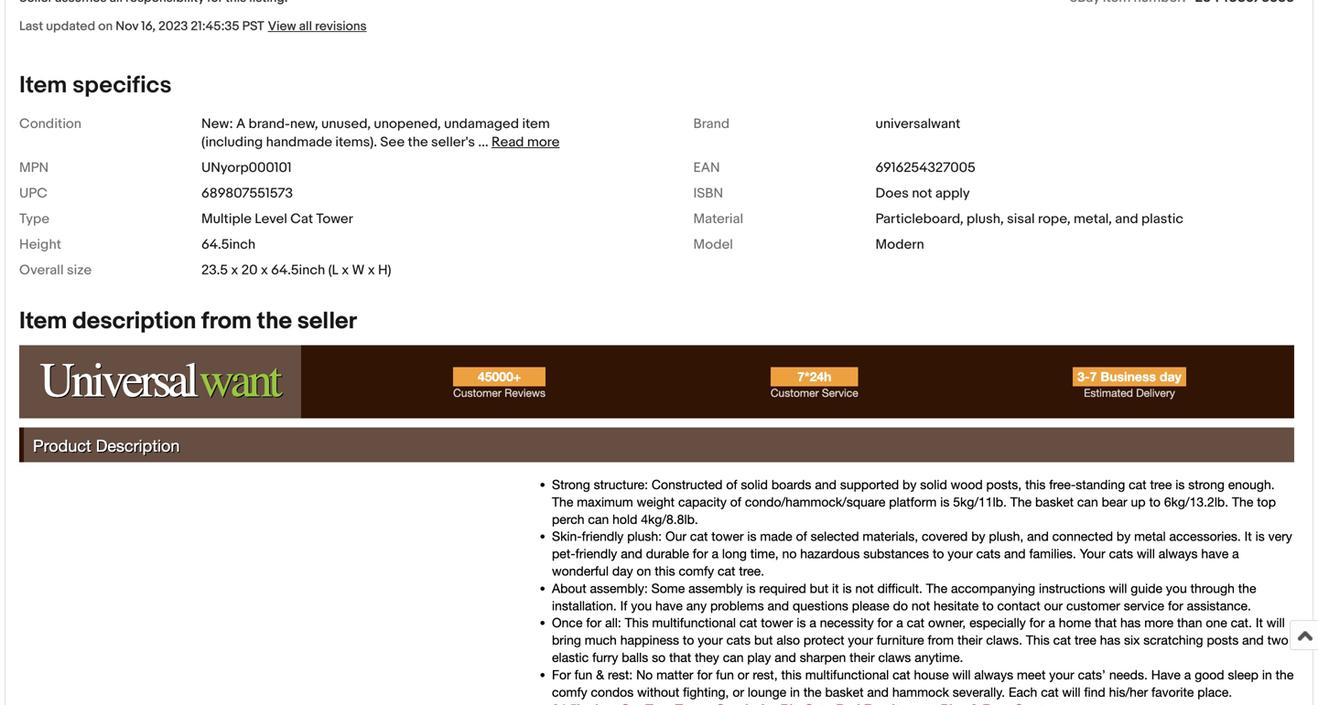 Task type: locate. For each thing, give the bounding box(es) containing it.
item for item description from the seller
[[19, 307, 67, 336]]

last updated on nov 16, 2023 21:45:35 pst view all revisions
[[19, 19, 367, 34]]

not
[[912, 185, 932, 202]]

x right 'w'
[[368, 262, 375, 279]]

1 horizontal spatial the
[[408, 134, 428, 150]]

the down unopened,
[[408, 134, 428, 150]]

64.5inch left (l
[[271, 262, 325, 279]]

the right from
[[257, 307, 292, 336]]

0 vertical spatial the
[[408, 134, 428, 150]]

64.5inch down multiple
[[201, 237, 255, 253]]

new,
[[290, 116, 318, 132]]

handmade
[[266, 134, 332, 150]]

seller's
[[431, 134, 475, 150]]

2 item from the top
[[19, 307, 67, 336]]

16,
[[141, 19, 156, 34]]

21:45:35
[[191, 19, 239, 34]]

level
[[255, 211, 287, 227]]

the
[[408, 134, 428, 150], [257, 307, 292, 336]]

0 horizontal spatial the
[[257, 307, 292, 336]]

item description from the seller
[[19, 307, 357, 336]]

1 vertical spatial 64.5inch
[[271, 262, 325, 279]]

the inside new: a brand-new, unused, unopened, undamaged item (including handmade items). see the seller's ...
[[408, 134, 428, 150]]

1 item from the top
[[19, 71, 67, 100]]

nov
[[116, 19, 138, 34]]

overall size
[[19, 262, 92, 279]]

plastic
[[1141, 211, 1184, 227]]

particleboard,
[[876, 211, 964, 227]]

1 vertical spatial item
[[19, 307, 67, 336]]

20
[[241, 262, 258, 279]]

does
[[876, 185, 909, 202]]

more
[[527, 134, 560, 150]]

0 horizontal spatial 64.5inch
[[201, 237, 255, 253]]

cat
[[290, 211, 313, 227]]

23.5
[[201, 262, 228, 279]]

multiple
[[201, 211, 252, 227]]

view all revisions link
[[264, 18, 367, 34]]

does not apply
[[876, 185, 970, 202]]

64.5inch
[[201, 237, 255, 253], [271, 262, 325, 279]]

0 vertical spatial item
[[19, 71, 67, 100]]

6916254327005
[[876, 160, 976, 176]]

unopened,
[[374, 116, 441, 132]]

x right (l
[[342, 262, 349, 279]]

x
[[231, 262, 238, 279], [261, 262, 268, 279], [342, 262, 349, 279], [368, 262, 375, 279]]

item down overall
[[19, 307, 67, 336]]

universalwant
[[876, 116, 961, 132]]

a
[[236, 116, 245, 132]]

4 x from the left
[[368, 262, 375, 279]]

x right 20
[[261, 262, 268, 279]]

last
[[19, 19, 43, 34]]

particleboard, plush, sisal rope, metal, and plastic
[[876, 211, 1184, 227]]

item up condition
[[19, 71, 67, 100]]

x left 20
[[231, 262, 238, 279]]

view
[[268, 19, 296, 34]]

updated
[[46, 19, 95, 34]]

type
[[19, 211, 49, 227]]

1 vertical spatial the
[[257, 307, 292, 336]]

23.5 x 20 x 64.5inch (l x w x h)
[[201, 262, 391, 279]]

item
[[19, 71, 67, 100], [19, 307, 67, 336]]



Task type: vqa. For each thing, say whether or not it's contained in the screenshot.


Task type: describe. For each thing, give the bounding box(es) containing it.
modern
[[876, 237, 924, 253]]

undamaged
[[444, 116, 519, 132]]

condition
[[19, 116, 81, 132]]

mpn
[[19, 160, 49, 176]]

tower
[[316, 211, 353, 227]]

height
[[19, 237, 61, 253]]

see
[[380, 134, 405, 150]]

1 horizontal spatial 64.5inch
[[271, 262, 325, 279]]

0 vertical spatial 64.5inch
[[201, 237, 255, 253]]

ean
[[693, 160, 720, 176]]

metal,
[[1074, 211, 1112, 227]]

w
[[352, 262, 365, 279]]

model
[[693, 237, 733, 253]]

rope,
[[1038, 211, 1071, 227]]

689807551573
[[201, 185, 293, 202]]

description
[[72, 307, 196, 336]]

sisal
[[1007, 211, 1035, 227]]

seller
[[297, 307, 357, 336]]

item specifics
[[19, 71, 172, 100]]

(l
[[328, 262, 339, 279]]

read more
[[492, 134, 560, 150]]

overall
[[19, 262, 64, 279]]

unused,
[[321, 116, 371, 132]]

material
[[693, 211, 743, 227]]

from
[[201, 307, 252, 336]]

read more button
[[492, 134, 560, 150]]

apply
[[935, 185, 970, 202]]

all
[[299, 19, 312, 34]]

new:
[[201, 116, 233, 132]]

isbn
[[693, 185, 723, 202]]

3 x from the left
[[342, 262, 349, 279]]

read
[[492, 134, 524, 150]]

multiple level cat tower
[[201, 211, 353, 227]]

2023
[[158, 19, 188, 34]]

size
[[67, 262, 92, 279]]

items).
[[335, 134, 377, 150]]

h)
[[378, 262, 391, 279]]

item
[[522, 116, 550, 132]]

2 x from the left
[[261, 262, 268, 279]]

revisions
[[315, 19, 367, 34]]

unyorp000101
[[201, 160, 292, 176]]

specifics
[[72, 71, 172, 100]]

brand-
[[249, 116, 290, 132]]

on
[[98, 19, 113, 34]]

new: a brand-new, unused, unopened, undamaged item (including handmade items). see the seller's ...
[[201, 116, 550, 150]]

...
[[478, 134, 488, 150]]

item for item specifics
[[19, 71, 67, 100]]

upc
[[19, 185, 47, 202]]

brand
[[693, 116, 730, 132]]

and
[[1115, 211, 1138, 227]]

plush,
[[967, 211, 1004, 227]]

1 x from the left
[[231, 262, 238, 279]]

pst
[[242, 19, 264, 34]]

(including
[[201, 134, 263, 150]]



